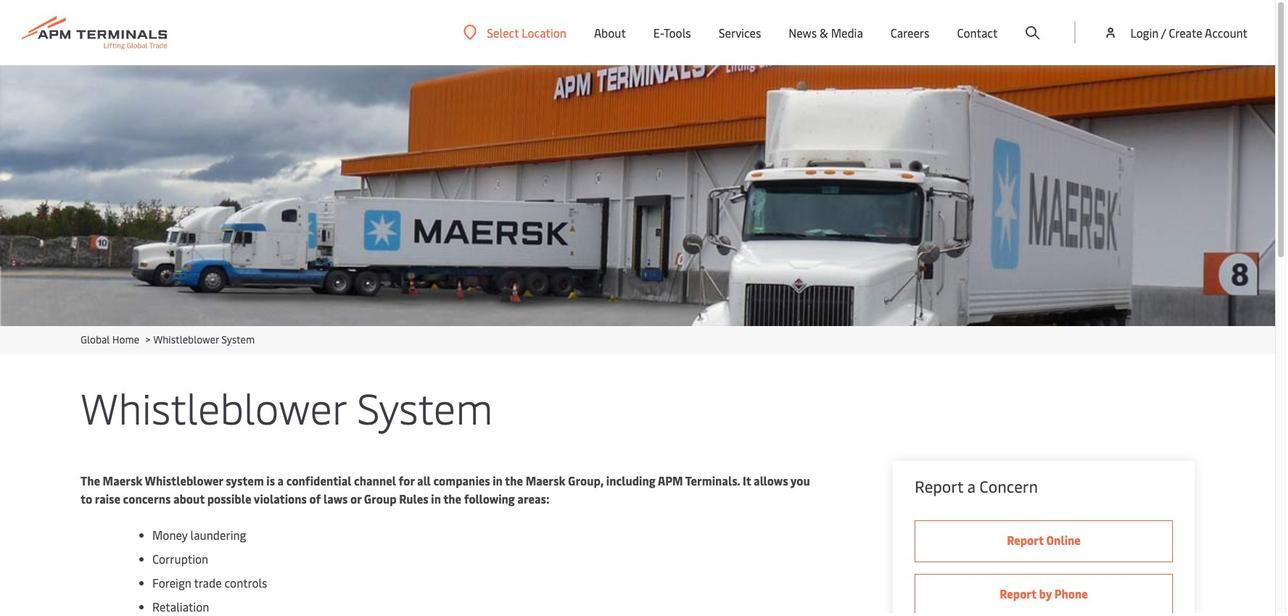 Task type: locate. For each thing, give the bounding box(es) containing it.
system
[[221, 333, 255, 347], [357, 379, 493, 436]]

careers button
[[891, 0, 930, 65]]

the
[[505, 473, 523, 489], [443, 491, 462, 507]]

login / create account
[[1131, 25, 1248, 41]]

login / create account link
[[1104, 0, 1248, 65]]

a right is
[[278, 473, 284, 489]]

1 horizontal spatial maersk
[[526, 473, 566, 489]]

e-tools button
[[654, 0, 691, 65]]

1 vertical spatial the
[[443, 491, 462, 507]]

for
[[399, 473, 415, 489]]

create
[[1169, 25, 1203, 41]]

0 horizontal spatial a
[[278, 473, 284, 489]]

whistleblower inside the maersk whistleblower system is a confidential channel for all companies in the maersk group, including apm terminals. it allows you to raise concerns about possible violations of laws or group rules in the following areas:
[[145, 473, 223, 489]]

0 horizontal spatial in
[[431, 491, 441, 507]]

1 horizontal spatial in
[[493, 473, 503, 489]]

report left online
[[1007, 533, 1044, 549]]

a
[[278, 473, 284, 489], [968, 476, 976, 498]]

foreign trade controls
[[152, 575, 267, 591]]

>
[[145, 333, 151, 347]]

report online
[[1007, 533, 1081, 549]]

0 vertical spatial in
[[493, 473, 503, 489]]

select location button
[[464, 24, 567, 40]]

1 horizontal spatial system
[[357, 379, 493, 436]]

1 vertical spatial whistleblower
[[81, 379, 346, 436]]

maersk
[[103, 473, 142, 489], [526, 473, 566, 489]]

following
[[464, 491, 515, 507]]

services
[[719, 25, 761, 41]]

report
[[915, 476, 964, 498], [1007, 533, 1044, 549], [1000, 586, 1037, 602]]

maersk up areas: on the left
[[526, 473, 566, 489]]

contact
[[957, 25, 998, 41]]

e-tools
[[654, 25, 691, 41]]

global home link
[[81, 333, 139, 347]]

about
[[173, 491, 205, 507]]

group,
[[568, 473, 604, 489]]

report left by
[[1000, 586, 1037, 602]]

laundering
[[190, 527, 246, 543]]

in up following
[[493, 473, 503, 489]]

report left concern
[[915, 476, 964, 498]]

maersk up raise at left
[[103, 473, 142, 489]]

0 horizontal spatial maersk
[[103, 473, 142, 489]]

the down companies
[[443, 491, 462, 507]]

corruption
[[152, 551, 208, 567]]

&
[[820, 25, 828, 41]]

2 vertical spatial report
[[1000, 586, 1037, 602]]

1 horizontal spatial a
[[968, 476, 976, 498]]

possible
[[207, 491, 251, 507]]

in
[[493, 473, 503, 489], [431, 491, 441, 507]]

whistleblower
[[153, 333, 219, 347], [81, 379, 346, 436], [145, 473, 223, 489]]

0 vertical spatial whistleblower
[[153, 333, 219, 347]]

about
[[594, 25, 626, 41]]

in right rules
[[431, 491, 441, 507]]

0 vertical spatial system
[[221, 333, 255, 347]]

1 vertical spatial system
[[357, 379, 493, 436]]

report online link
[[915, 521, 1173, 563]]

0 vertical spatial report
[[915, 476, 964, 498]]

e-
[[654, 25, 664, 41]]

careers
[[891, 25, 930, 41]]

apm terminals whistle blower system image
[[0, 65, 1275, 326]]

laws
[[324, 491, 348, 507]]

the
[[81, 473, 100, 489]]

0 vertical spatial the
[[505, 473, 523, 489]]

1 maersk from the left
[[103, 473, 142, 489]]

controls
[[225, 575, 267, 591]]

about button
[[594, 0, 626, 65]]

1 vertical spatial report
[[1007, 533, 1044, 549]]

by
[[1039, 586, 1052, 602]]

report by phone
[[1000, 586, 1088, 602]]

contact button
[[957, 0, 998, 65]]

a left concern
[[968, 476, 976, 498]]

the up areas: on the left
[[505, 473, 523, 489]]

select
[[487, 24, 519, 40]]

0 horizontal spatial system
[[221, 333, 255, 347]]

2 vertical spatial whistleblower
[[145, 473, 223, 489]]

2 maersk from the left
[[526, 473, 566, 489]]

select location
[[487, 24, 567, 40]]



Task type: describe. For each thing, give the bounding box(es) containing it.
concern
[[980, 476, 1038, 498]]

rules
[[399, 491, 429, 507]]

money laundering
[[152, 527, 246, 543]]

report by phone link
[[915, 575, 1173, 614]]

of
[[309, 491, 321, 507]]

is
[[266, 473, 275, 489]]

you
[[791, 473, 810, 489]]

report for report a concern
[[915, 476, 964, 498]]

home
[[112, 333, 139, 347]]

news
[[789, 25, 817, 41]]

group
[[364, 491, 397, 507]]

money
[[152, 527, 188, 543]]

apm
[[658, 473, 683, 489]]

allows
[[754, 473, 788, 489]]

location
[[522, 24, 567, 40]]

it
[[743, 473, 751, 489]]

tools
[[664, 25, 691, 41]]

areas:
[[518, 491, 550, 507]]

to
[[81, 491, 92, 507]]

or
[[350, 491, 361, 507]]

terminals.
[[685, 473, 740, 489]]

global home > whistleblower system
[[81, 333, 255, 347]]

account
[[1205, 25, 1248, 41]]

media
[[831, 25, 863, 41]]

a inside the maersk whistleblower system is a confidential channel for all companies in the maersk group, including apm terminals. it allows you to raise concerns about possible violations of laws or group rules in the following areas:
[[278, 473, 284, 489]]

channel
[[354, 473, 396, 489]]

online
[[1047, 533, 1081, 549]]

report for report by phone
[[1000, 586, 1037, 602]]

1 horizontal spatial the
[[505, 473, 523, 489]]

news & media
[[789, 25, 863, 41]]

system
[[226, 473, 264, 489]]

concerns
[[123, 491, 171, 507]]

trade
[[194, 575, 222, 591]]

/
[[1161, 25, 1166, 41]]

including
[[606, 473, 656, 489]]

report for report online
[[1007, 533, 1044, 549]]

foreign
[[152, 575, 191, 591]]

news & media button
[[789, 0, 863, 65]]

the maersk whistleblower system is a confidential channel for all companies in the maersk group, including apm terminals. it allows you to raise concerns about possible violations of laws or group rules in the following areas:
[[81, 473, 810, 507]]

violations
[[254, 491, 307, 507]]

phone
[[1055, 586, 1088, 602]]

companies
[[433, 473, 490, 489]]

1 vertical spatial in
[[431, 491, 441, 507]]

all
[[417, 473, 431, 489]]

raise
[[95, 491, 120, 507]]

confidential
[[286, 473, 352, 489]]

services button
[[719, 0, 761, 65]]

login
[[1131, 25, 1159, 41]]

report a concern
[[915, 476, 1038, 498]]

global
[[81, 333, 110, 347]]

whistleblower system
[[81, 379, 493, 436]]

0 horizontal spatial the
[[443, 491, 462, 507]]



Task type: vqa. For each thing, say whether or not it's contained in the screenshot.
The Maersk Whistleblower system is a confidential channel for all companies in the Maersk Group, including APM Terminals. It allows you to raise concerns about possible violations of laws or Group Rules in the following areas:
yes



